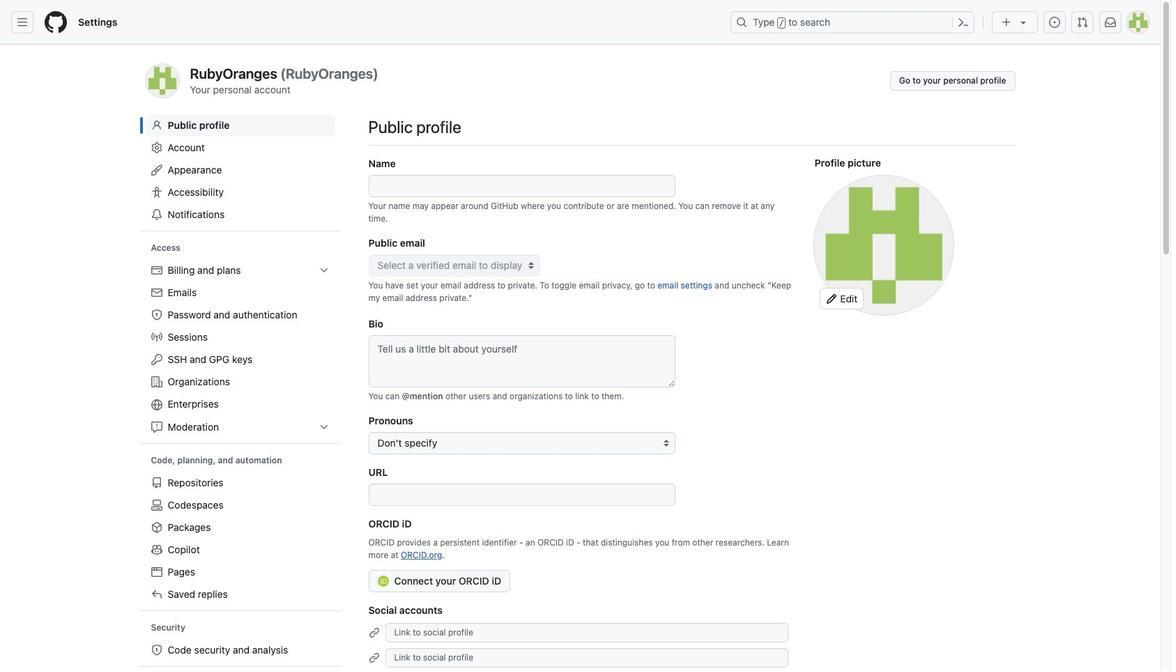 Task type: vqa. For each thing, say whether or not it's contained in the screenshot.
first eye "image" from the top
no



Task type: locate. For each thing, give the bounding box(es) containing it.
key image
[[151, 354, 162, 365]]

repo image
[[151, 477, 162, 489]]

broadcast image
[[151, 332, 162, 343]]

notifications image
[[1105, 17, 1116, 28]]

Tell us a little bit about yourself text field
[[368, 335, 675, 387]]

@rubyoranges image
[[145, 64, 179, 98]]

command palette image
[[958, 17, 969, 28]]

person image
[[151, 120, 162, 131]]

shield lock image
[[151, 309, 162, 321]]

1 list from the top
[[145, 259, 335, 438]]

@rubyoranges image
[[814, 176, 954, 315]]

0 vertical spatial list
[[145, 259, 335, 438]]

None text field
[[368, 484, 675, 506]]

Link to social profile text field
[[385, 623, 789, 643], [385, 648, 789, 668]]

2 vertical spatial list
[[145, 639, 335, 661]]

mail image
[[151, 287, 162, 298]]

globe image
[[151, 399, 162, 411]]

copilot image
[[151, 544, 162, 556]]

1 vertical spatial social account image
[[368, 653, 380, 664]]

package image
[[151, 522, 162, 533]]

issue opened image
[[1049, 17, 1060, 28]]

1 vertical spatial list
[[145, 472, 335, 606]]

social account image
[[368, 628, 380, 639], [368, 653, 380, 664]]

None text field
[[368, 175, 675, 197]]

1 vertical spatial link to social profile text field
[[385, 648, 789, 668]]

list
[[145, 259, 335, 438], [145, 472, 335, 606], [145, 639, 335, 661]]

2 link to social profile text field from the top
[[385, 648, 789, 668]]

accessibility image
[[151, 187, 162, 198]]

0 vertical spatial social account image
[[368, 628, 380, 639]]

social account image for first link to social profile text box
[[368, 628, 380, 639]]

1 social account image from the top
[[368, 628, 380, 639]]

0 vertical spatial link to social profile text field
[[385, 623, 789, 643]]

2 list from the top
[[145, 472, 335, 606]]

2 social account image from the top
[[368, 653, 380, 664]]

shield lock image
[[151, 645, 162, 656]]

organization image
[[151, 376, 162, 388]]

3 list from the top
[[145, 639, 335, 661]]



Task type: describe. For each thing, give the bounding box(es) containing it.
1 link to social profile text field from the top
[[385, 623, 789, 643]]

pencil image
[[826, 293, 837, 305]]

git pull request image
[[1077, 17, 1088, 28]]

social account image for second link to social profile text box
[[368, 653, 380, 664]]

homepage image
[[45, 11, 67, 33]]

bell image
[[151, 209, 162, 220]]

paintbrush image
[[151, 164, 162, 176]]

codespaces image
[[151, 500, 162, 511]]

triangle down image
[[1018, 17, 1029, 28]]

reply image
[[151, 589, 162, 600]]

gear image
[[151, 142, 162, 153]]

plus image
[[1001, 17, 1012, 28]]

browser image
[[151, 567, 162, 578]]



